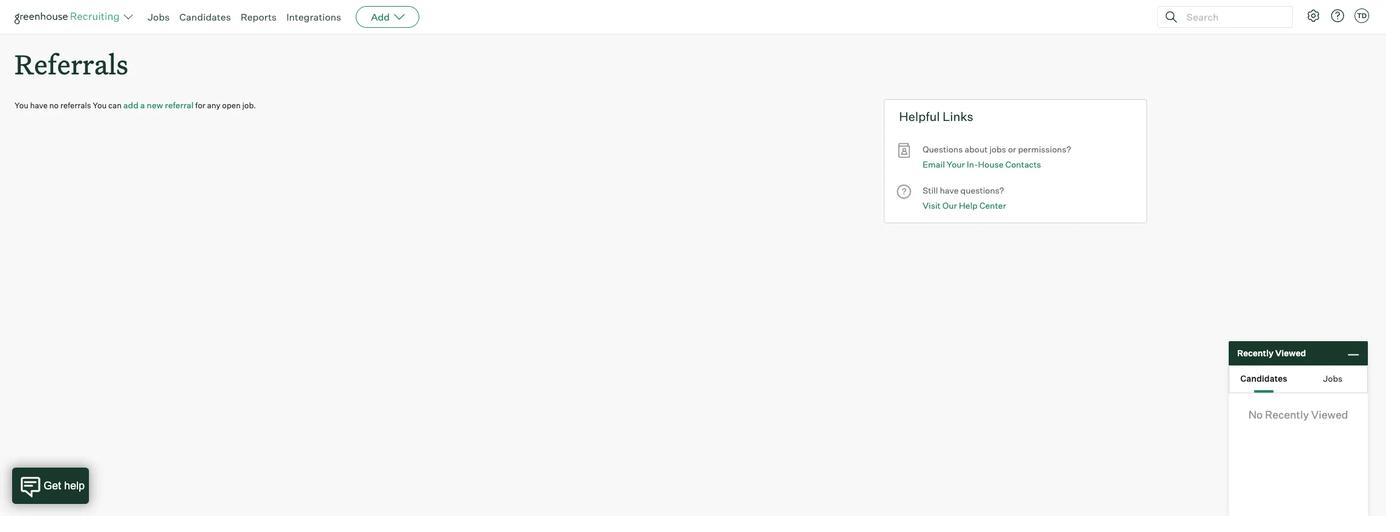 Task type: describe. For each thing, give the bounding box(es) containing it.
contacts
[[1006, 159, 1042, 169]]

visit our help center link
[[923, 199, 1007, 212]]

candidates inside "tab list"
[[1241, 373, 1288, 383]]

tab list containing candidates
[[1230, 366, 1368, 393]]

0 vertical spatial jobs
[[148, 11, 170, 23]]

no recently viewed
[[1249, 408, 1349, 421]]

email your in-house contacts link
[[923, 158, 1042, 171]]

links
[[943, 109, 974, 124]]

integrations
[[287, 11, 341, 23]]

still
[[923, 185, 938, 196]]

add
[[123, 100, 138, 110]]

in-
[[967, 159, 978, 169]]

open
[[222, 101, 241, 110]]

have for no
[[30, 101, 48, 110]]

helpful
[[899, 109, 940, 124]]

add button
[[356, 6, 420, 28]]

can
[[108, 101, 122, 110]]

helpful links
[[899, 109, 974, 124]]

center
[[980, 200, 1007, 210]]

questions
[[923, 144, 963, 154]]

a
[[140, 100, 145, 110]]

1 vertical spatial recently
[[1266, 408, 1309, 421]]

referrals
[[15, 46, 128, 82]]

referral
[[165, 100, 194, 110]]

recently viewed
[[1238, 348, 1307, 358]]

email
[[923, 159, 945, 169]]

0 vertical spatial candidates
[[179, 11, 231, 23]]

house
[[978, 159, 1004, 169]]

about
[[965, 144, 988, 154]]

reports link
[[241, 11, 277, 23]]

help
[[959, 200, 978, 210]]

0 vertical spatial recently
[[1238, 348, 1274, 358]]



Task type: vqa. For each thing, say whether or not it's contained in the screenshot.
NOAH HARLOW link
no



Task type: locate. For each thing, give the bounding box(es) containing it.
for
[[195, 101, 205, 110]]

have
[[30, 101, 48, 110], [940, 185, 959, 196]]

candidates link
[[179, 11, 231, 23]]

1 horizontal spatial candidates
[[1241, 373, 1288, 383]]

your
[[947, 159, 965, 169]]

or
[[1008, 144, 1017, 154]]

no
[[49, 101, 59, 110]]

0 vertical spatial viewed
[[1276, 348, 1307, 358]]

add
[[371, 11, 390, 23]]

questions?
[[961, 185, 1005, 196]]

1 horizontal spatial viewed
[[1312, 408, 1349, 421]]

questions about jobs or permissions? email your in-house contacts
[[923, 144, 1072, 169]]

tab list
[[1230, 366, 1368, 393]]

referrals
[[60, 101, 91, 110]]

integrations link
[[287, 11, 341, 23]]

have for questions?
[[940, 185, 959, 196]]

jobs
[[990, 144, 1007, 154]]

you left can on the left
[[93, 101, 107, 110]]

you left "no"
[[15, 101, 28, 110]]

jobs inside "tab list"
[[1324, 373, 1343, 383]]

viewed
[[1276, 348, 1307, 358], [1312, 408, 1349, 421]]

you
[[15, 101, 28, 110], [93, 101, 107, 110]]

have inside the you have no referrals      you can add a new referral for any open job.
[[30, 101, 48, 110]]

jobs link
[[148, 11, 170, 23]]

jobs
[[148, 11, 170, 23], [1324, 373, 1343, 383]]

candidates right jobs link
[[179, 11, 231, 23]]

0 horizontal spatial you
[[15, 101, 28, 110]]

reports
[[241, 11, 277, 23]]

1 you from the left
[[15, 101, 28, 110]]

1 vertical spatial viewed
[[1312, 408, 1349, 421]]

jobs up no recently viewed in the bottom of the page
[[1324, 373, 1343, 383]]

2 you from the left
[[93, 101, 107, 110]]

1 horizontal spatial jobs
[[1324, 373, 1343, 383]]

have inside still have questions? visit our help center
[[940, 185, 959, 196]]

0 vertical spatial have
[[30, 101, 48, 110]]

our
[[943, 200, 958, 210]]

0 horizontal spatial have
[[30, 101, 48, 110]]

have up 'our'
[[940, 185, 959, 196]]

any
[[207, 101, 220, 110]]

add a new referral link
[[123, 100, 194, 110]]

1 vertical spatial candidates
[[1241, 373, 1288, 383]]

you have no referrals      you can add a new referral for any open job.
[[15, 100, 256, 110]]

jobs left candidates link
[[148, 11, 170, 23]]

td button
[[1355, 8, 1370, 23]]

permissions?
[[1018, 144, 1072, 154]]

1 vertical spatial have
[[940, 185, 959, 196]]

1 vertical spatial jobs
[[1324, 373, 1343, 383]]

recently
[[1238, 348, 1274, 358], [1266, 408, 1309, 421]]

0 horizontal spatial viewed
[[1276, 348, 1307, 358]]

job.
[[242, 101, 256, 110]]

0 horizontal spatial candidates
[[179, 11, 231, 23]]

Search text field
[[1184, 8, 1282, 26]]

visit
[[923, 200, 941, 210]]

td button
[[1353, 6, 1372, 25]]

no
[[1249, 408, 1263, 421]]

candidates
[[179, 11, 231, 23], [1241, 373, 1288, 383]]

greenhouse recruiting image
[[15, 10, 123, 24]]

still have questions? visit our help center
[[923, 185, 1007, 210]]

new
[[147, 100, 163, 110]]

0 horizontal spatial jobs
[[148, 11, 170, 23]]

td
[[1358, 12, 1367, 20]]

1 horizontal spatial you
[[93, 101, 107, 110]]

configure image
[[1307, 8, 1321, 23]]

candidates down recently viewed
[[1241, 373, 1288, 383]]

1 horizontal spatial have
[[940, 185, 959, 196]]

have left "no"
[[30, 101, 48, 110]]



